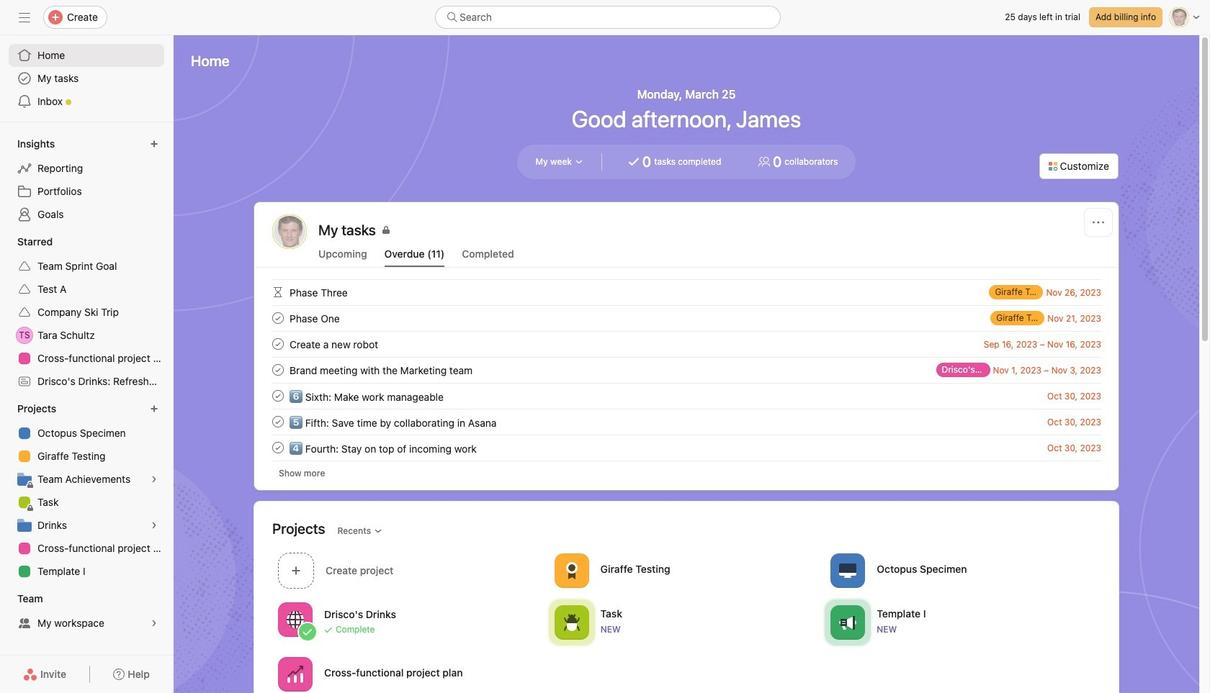 Task type: vqa. For each thing, say whether or not it's contained in the screenshot.
the right Or
no



Task type: describe. For each thing, give the bounding box(es) containing it.
bug image
[[563, 614, 581, 632]]

starred element
[[0, 229, 173, 396]]

ribbon image
[[563, 562, 581, 580]]

teams element
[[0, 587, 173, 638]]

4 mark complete checkbox from the top
[[270, 388, 287, 405]]

see details, drinks image
[[150, 522, 159, 530]]

computer image
[[840, 562, 857, 580]]

4 list item from the top
[[255, 357, 1119, 383]]

graph image
[[287, 666, 304, 684]]

5 mark complete checkbox from the top
[[270, 440, 287, 457]]

Mark complete checkbox
[[270, 414, 287, 431]]

2 mark complete checkbox from the top
[[270, 336, 287, 353]]

mark complete image for mark complete checkbox
[[270, 414, 287, 431]]

projects element
[[0, 396, 173, 587]]

3 list item from the top
[[255, 331, 1119, 357]]

1 list item from the top
[[255, 280, 1119, 306]]

see details, my workspace image
[[150, 620, 159, 628]]

globe image
[[287, 611, 304, 629]]

dependencies image
[[270, 284, 287, 301]]



Task type: locate. For each thing, give the bounding box(es) containing it.
1 mark complete image from the top
[[270, 310, 287, 327]]

2 list item from the top
[[255, 306, 1119, 331]]

3 mark complete image from the top
[[270, 414, 287, 431]]

new project or portfolio image
[[150, 405, 159, 414]]

7 list item from the top
[[255, 435, 1119, 461]]

mark complete image down mark complete checkbox
[[270, 440, 287, 457]]

mark complete image
[[270, 336, 287, 353], [270, 362, 287, 379], [270, 440, 287, 457]]

2 mark complete image from the top
[[270, 362, 287, 379]]

mark complete image for second mark complete option from the top of the page
[[270, 336, 287, 353]]

mark complete image for fourth mark complete option
[[270, 388, 287, 405]]

mark complete image for first mark complete option from the bottom
[[270, 440, 287, 457]]

insights element
[[0, 131, 173, 229]]

megaphone image
[[840, 614, 857, 632]]

mark complete image
[[270, 310, 287, 327], [270, 388, 287, 405], [270, 414, 287, 431]]

Mark complete checkbox
[[270, 310, 287, 327], [270, 336, 287, 353], [270, 362, 287, 379], [270, 388, 287, 405], [270, 440, 287, 457]]

1 vertical spatial mark complete image
[[270, 388, 287, 405]]

list item
[[255, 280, 1119, 306], [255, 306, 1119, 331], [255, 331, 1119, 357], [255, 357, 1119, 383], [255, 383, 1119, 409], [255, 409, 1119, 435], [255, 435, 1119, 461]]

mark complete image for third mark complete option from the bottom
[[270, 362, 287, 379]]

0 vertical spatial mark complete image
[[270, 310, 287, 327]]

global element
[[0, 35, 173, 122]]

2 vertical spatial mark complete image
[[270, 414, 287, 431]]

0 vertical spatial mark complete image
[[270, 336, 287, 353]]

hide sidebar image
[[19, 12, 30, 23]]

1 vertical spatial mark complete image
[[270, 362, 287, 379]]

list box
[[435, 6, 781, 29]]

3 mark complete checkbox from the top
[[270, 362, 287, 379]]

1 mark complete image from the top
[[270, 336, 287, 353]]

2 vertical spatial mark complete image
[[270, 440, 287, 457]]

mark complete image up mark complete checkbox
[[270, 362, 287, 379]]

mark complete image for fifth mark complete option from the bottom of the page
[[270, 310, 287, 327]]

see details, team achievements image
[[150, 476, 159, 484]]

new insights image
[[150, 140, 159, 148]]

1 mark complete checkbox from the top
[[270, 310, 287, 327]]

3 mark complete image from the top
[[270, 440, 287, 457]]

2 mark complete image from the top
[[270, 388, 287, 405]]

6 list item from the top
[[255, 409, 1119, 435]]

5 list item from the top
[[255, 383, 1119, 409]]

mark complete image down dependencies "image"
[[270, 336, 287, 353]]



